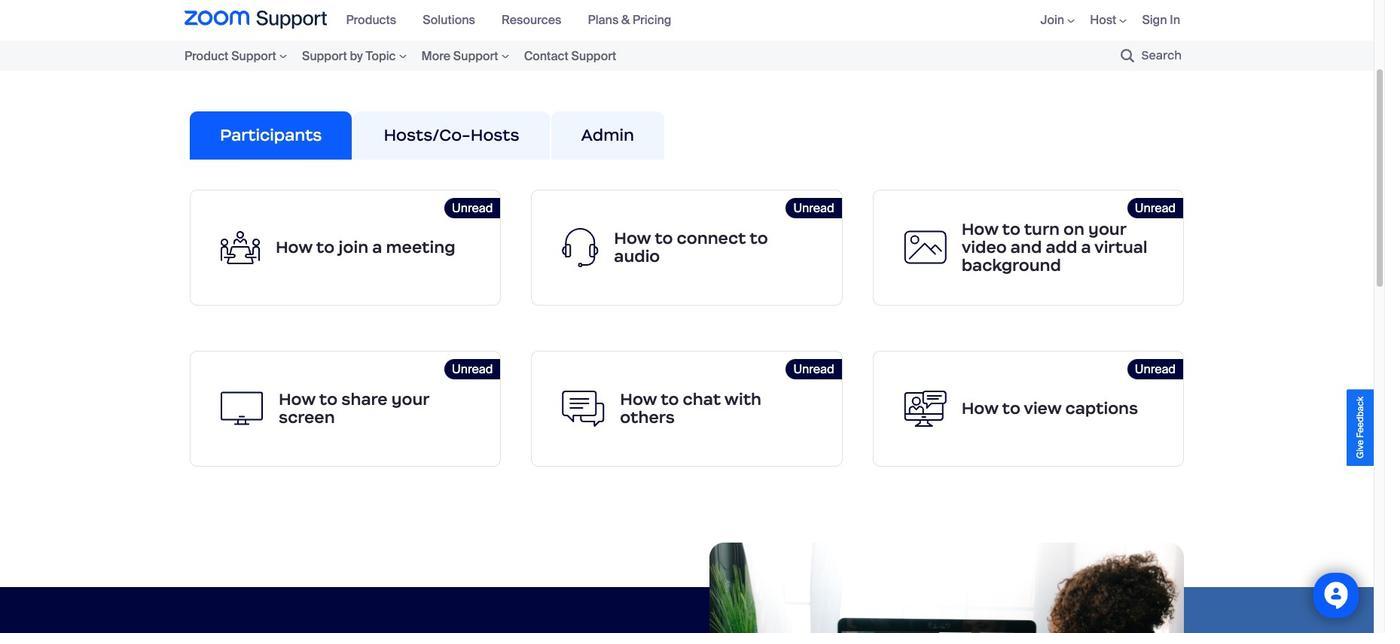 Task type: vqa. For each thing, say whether or not it's contained in the screenshot.
'haven't'
yes



Task type: describe. For each thing, give the bounding box(es) containing it.
0 horizontal spatial in
[[589, 11, 601, 31]]

and down products link
[[366, 29, 392, 49]]

other
[[461, 29, 498, 49]]

search button
[[1099, 41, 1190, 71]]

0 horizontal spatial you
[[773, 29, 797, 49]]

this
[[221, 11, 246, 31]]

more
[[422, 48, 451, 64]]

client
[[1141, 29, 1179, 49]]

how for how to chat with others
[[620, 389, 657, 410]]

video,
[[190, 29, 231, 49]]

hosts/co-hosts
[[384, 125, 520, 145]]

it.
[[745, 29, 757, 49]]

contact support link
[[517, 46, 624, 66]]

participants
[[501, 29, 584, 49]]

sign in
[[1143, 12, 1181, 28]]

zoom support image
[[185, 11, 327, 30]]

a left &
[[605, 11, 613, 31]]

share inside "use this guide to learn how to join and actively participate in a zoom meeting. once in the meeting, you can add a virtual background to your video, share your screen, and chat with other participants if the host has allowed it. if you haven't already,"
[[235, 29, 274, 49]]

1 horizontal spatial you
[[874, 11, 898, 31]]

virtual inside the how to turn on your video and add a virtual background
[[1095, 237, 1148, 258]]

solutions link
[[423, 12, 487, 28]]

a right "can"
[[961, 11, 969, 31]]

a inside the how to turn on your video and add a virtual background
[[1082, 237, 1092, 258]]

contact support
[[524, 48, 617, 64]]

your inside how to share your screen
[[392, 389, 429, 410]]

add inside the how to turn on your video and add a virtual background
[[1046, 237, 1078, 258]]

how to view captions
[[962, 398, 1139, 419]]

connect
[[677, 228, 746, 249]]

menu bar containing join
[[1018, 0, 1190, 41]]

how to join a meeting
[[276, 237, 456, 258]]

product support link
[[185, 46, 295, 66]]

0 horizontal spatial the
[[599, 29, 622, 49]]

started.
[[390, 47, 443, 67]]

and up more
[[425, 11, 452, 31]]

solutions
[[423, 12, 475, 28]]

a left meeting
[[373, 237, 382, 258]]

allowed
[[688, 29, 741, 49]]

resources link
[[502, 12, 573, 28]]

turn
[[1025, 219, 1060, 239]]

participate
[[511, 11, 585, 31]]

or
[[190, 47, 204, 67]]

with inside "use this guide to learn how to join and actively participate in a zoom meeting. once in the meeting, you can add a virtual background to your video, share your screen, and chat with other participants if the host has allowed it. if you haven't already,"
[[429, 29, 458, 49]]

1 vertical spatial join
[[339, 237, 369, 258]]

guide
[[250, 11, 289, 31]]

meeting
[[386, 237, 456, 258]]

mobile
[[208, 47, 255, 67]]

can
[[902, 11, 927, 31]]

others
[[620, 408, 675, 428]]

download
[[909, 29, 977, 49]]

sign
[[1143, 12, 1168, 28]]

support by topic
[[302, 48, 396, 64]]

to inside the how to turn on your video and add a virtual background
[[1003, 219, 1021, 239]]

1 horizontal spatial in
[[767, 11, 779, 31]]

getting
[[338, 47, 387, 67]]

product support
[[185, 48, 276, 64]]

if
[[587, 29, 596, 49]]

download and install link
[[909, 29, 1052, 49]]

audio
[[614, 246, 660, 267]]

plans & pricing link
[[588, 12, 683, 28]]

if
[[760, 29, 769, 49]]

desktop
[[1081, 29, 1138, 49]]

add inside "use this guide to learn how to join and actively participate in a zoom meeting. once in the meeting, you can add a virtual background to your video, share your screen, and chat with other participants if the host has allowed it. if you haven't already,"
[[931, 11, 957, 31]]

video
[[962, 237, 1007, 258]]

more support
[[422, 48, 499, 64]]

host
[[1091, 12, 1117, 28]]

the desktop client or mobile app before getting started.
[[190, 29, 1179, 67]]

share inside how to share your screen
[[342, 389, 388, 410]]

screen,
[[310, 29, 362, 49]]

to inside how to share your screen
[[319, 389, 338, 410]]

resources
[[502, 12, 562, 28]]

support by topic link
[[295, 46, 414, 66]]

screen
[[279, 408, 335, 428]]

zoom
[[617, 11, 658, 31]]

and left install
[[980, 29, 1007, 49]]

how for how to share your screen
[[279, 389, 316, 410]]

topic
[[366, 48, 396, 64]]

2 support from the left
[[302, 48, 347, 64]]

captions
[[1066, 398, 1139, 419]]

host link
[[1091, 12, 1128, 28]]

download and install
[[909, 29, 1052, 49]]

how for how to join a meeting
[[276, 237, 313, 258]]

how for how to view captions
[[962, 398, 999, 419]]



Task type: locate. For each thing, give the bounding box(es) containing it.
join
[[1041, 12, 1065, 28]]

1 horizontal spatial join
[[397, 11, 422, 31]]

chat inside "use this guide to learn how to join and actively participate in a zoom meeting. once in the meeting, you can add a virtual background to your video, share your screen, and chat with other participants if the host has allowed it. if you haven't already,"
[[395, 29, 426, 49]]

support down zoom support image
[[231, 48, 276, 64]]

how inside how to connect to audio
[[614, 228, 651, 249]]

product
[[185, 48, 229, 64]]

the inside "the desktop client or mobile app before getting started."
[[1055, 29, 1078, 49]]

plans & pricing
[[588, 12, 672, 28]]

0 vertical spatial with
[[429, 29, 458, 49]]

app
[[259, 47, 285, 67]]

products
[[346, 12, 397, 28]]

virtual inside "use this guide to learn how to join and actively participate in a zoom meeting. once in the meeting, you can add a virtual background to your video, share your screen, and chat with other participants if the host has allowed it. if you haven't already,"
[[973, 11, 1015, 31]]

products link
[[346, 12, 408, 28]]

how to share your screen
[[279, 389, 429, 428]]

how to connect to audio
[[614, 228, 768, 267]]

to
[[292, 11, 306, 31], [380, 11, 394, 31], [1105, 11, 1118, 31], [1003, 219, 1021, 239], [655, 228, 673, 249], [750, 228, 768, 249], [316, 237, 335, 258], [319, 389, 338, 410], [661, 389, 679, 410], [1003, 398, 1021, 419]]

how inside the how to turn on your video and add a virtual background
[[962, 219, 999, 239]]

1 vertical spatial share
[[342, 389, 388, 410]]

in left &
[[589, 11, 601, 31]]

a right turn
[[1082, 237, 1092, 258]]

0 vertical spatial add
[[931, 11, 957, 31]]

3 support from the left
[[454, 48, 499, 64]]

0 horizontal spatial join
[[339, 237, 369, 258]]

with
[[429, 29, 458, 49], [725, 389, 762, 410]]

virtual right on
[[1095, 237, 1148, 258]]

search
[[1142, 48, 1182, 63]]

how inside how to share your screen
[[279, 389, 316, 410]]

with inside how to chat with others
[[725, 389, 762, 410]]

support down plans
[[572, 48, 617, 64]]

support left "by"
[[302, 48, 347, 64]]

support down actively
[[454, 48, 499, 64]]

0 horizontal spatial chat
[[395, 29, 426, 49]]

hosts/co-
[[384, 125, 471, 145]]

in right sign
[[1170, 12, 1181, 28]]

support
[[231, 48, 276, 64], [302, 48, 347, 64], [454, 48, 499, 64], [572, 48, 617, 64]]

1 horizontal spatial add
[[1046, 237, 1078, 258]]

virtual
[[973, 11, 1015, 31], [1095, 237, 1148, 258]]

your
[[1122, 11, 1151, 31], [277, 29, 307, 49], [1089, 219, 1127, 239], [392, 389, 429, 410]]

in
[[589, 11, 601, 31], [767, 11, 779, 31], [1170, 12, 1181, 28]]

search image
[[1121, 49, 1135, 63]]

how
[[962, 219, 999, 239], [614, 228, 651, 249], [276, 237, 313, 258], [279, 389, 316, 410], [620, 389, 657, 410], [962, 398, 999, 419]]

meeting.
[[661, 11, 722, 31]]

0 vertical spatial background
[[1018, 11, 1101, 31]]

join
[[397, 11, 422, 31], [339, 237, 369, 258]]

&
[[622, 12, 630, 28]]

more support link
[[414, 46, 517, 66]]

how inside how to chat with others
[[620, 389, 657, 410]]

0 vertical spatial join
[[397, 11, 422, 31]]

view
[[1024, 398, 1062, 419]]

participants
[[220, 125, 322, 145]]

haven't
[[801, 29, 850, 49]]

2 horizontal spatial the
[[1055, 29, 1078, 49]]

support inside 'link'
[[454, 48, 499, 64]]

how for how to connect to audio
[[614, 228, 651, 249]]

1 horizontal spatial chat
[[683, 389, 721, 410]]

use this guide to learn how to join and actively participate in a zoom meeting. once in the meeting, you can add a virtual background to your video, share your screen, and chat with other participants if the host has allowed it. if you haven't already,
[[190, 11, 1151, 49]]

you left "can"
[[874, 11, 898, 31]]

support for product support
[[231, 48, 276, 64]]

support for contact support
[[572, 48, 617, 64]]

hosts
[[471, 125, 520, 145]]

you
[[874, 11, 898, 31], [773, 29, 797, 49]]

1 vertical spatial add
[[1046, 237, 1078, 258]]

use
[[190, 11, 218, 31]]

1 vertical spatial background
[[962, 255, 1062, 276]]

join up the started.
[[397, 11, 422, 31]]

and
[[425, 11, 452, 31], [366, 29, 392, 49], [980, 29, 1007, 49], [1011, 237, 1042, 258]]

chat
[[395, 29, 426, 49], [683, 389, 721, 410]]

4 support from the left
[[572, 48, 617, 64]]

how to turn on your video and add a virtual background
[[962, 219, 1148, 276]]

join link
[[1041, 12, 1075, 28]]

participants button
[[190, 111, 352, 160]]

join inside "use this guide to learn how to join and actively participate in a zoom meeting. once in the meeting, you can add a virtual background to your video, share your screen, and chat with other participants if the host has allowed it. if you haven't already,"
[[397, 11, 422, 31]]

and right video
[[1011, 237, 1042, 258]]

1 vertical spatial chat
[[683, 389, 721, 410]]

the
[[783, 11, 806, 31], [599, 29, 622, 49], [1055, 29, 1078, 49]]

0 vertical spatial virtual
[[973, 11, 1015, 31]]

0 horizontal spatial share
[[235, 29, 274, 49]]

a
[[605, 11, 613, 31], [961, 11, 969, 31], [373, 237, 382, 258], [1082, 237, 1092, 258]]

sign in link
[[1143, 12, 1181, 28]]

actively
[[455, 11, 507, 31]]

chat right others
[[683, 389, 721, 410]]

support for more support
[[454, 48, 499, 64]]

add
[[931, 11, 957, 31], [1046, 237, 1078, 258]]

your inside the how to turn on your video and add a virtual background
[[1089, 219, 1127, 239]]

and inside the how to turn on your video and add a virtual background
[[1011, 237, 1042, 258]]

menu bar
[[339, 0, 691, 41], [1018, 0, 1190, 41], [185, 41, 669, 71]]

you right if
[[773, 29, 797, 49]]

2 horizontal spatial in
[[1170, 12, 1181, 28]]

menu bar containing products
[[339, 0, 691, 41]]

chat inside how to chat with others
[[683, 389, 721, 410]]

admin
[[581, 125, 635, 145]]

join left meeting
[[339, 237, 369, 258]]

1 horizontal spatial virtual
[[1095, 237, 1148, 258]]

admin button
[[551, 111, 665, 160]]

1 vertical spatial with
[[725, 389, 762, 410]]

already,
[[853, 29, 905, 49]]

plans
[[588, 12, 619, 28]]

in right once
[[767, 11, 779, 31]]

once
[[726, 11, 764, 31]]

0 vertical spatial chat
[[395, 29, 426, 49]]

hosts/co-hosts button
[[354, 111, 550, 160]]

by
[[350, 48, 363, 64]]

on
[[1064, 219, 1085, 239]]

1 horizontal spatial with
[[725, 389, 762, 410]]

how for how to turn on your video and add a virtual background
[[962, 219, 999, 239]]

contact
[[524, 48, 569, 64]]

how to chat with others
[[620, 389, 762, 428]]

0 vertical spatial share
[[235, 29, 274, 49]]

learn
[[310, 11, 344, 31]]

menu bar containing product support
[[185, 41, 669, 71]]

0 horizontal spatial add
[[931, 11, 957, 31]]

install
[[1010, 29, 1052, 49]]

1 support from the left
[[231, 48, 276, 64]]

host
[[625, 29, 656, 49]]

background inside "use this guide to learn how to join and actively participate in a zoom meeting. once in the meeting, you can add a virtual background to your video, share your screen, and chat with other participants if the host has allowed it. if you haven't already,"
[[1018, 11, 1101, 31]]

share
[[235, 29, 274, 49], [342, 389, 388, 410]]

chat down products link
[[395, 29, 426, 49]]

search image
[[1121, 49, 1135, 63]]

virtual left join
[[973, 11, 1015, 31]]

how
[[348, 11, 376, 31]]

1 horizontal spatial the
[[783, 11, 806, 31]]

meeting,
[[809, 11, 870, 31]]

1 horizontal spatial share
[[342, 389, 388, 410]]

0 horizontal spatial with
[[429, 29, 458, 49]]

1 vertical spatial virtual
[[1095, 237, 1148, 258]]

background inside the how to turn on your video and add a virtual background
[[962, 255, 1062, 276]]

0 horizontal spatial virtual
[[973, 11, 1015, 31]]

to inside how to chat with others
[[661, 389, 679, 410]]

has
[[659, 29, 684, 49]]

before
[[289, 47, 334, 67]]

pricing
[[633, 12, 672, 28]]



